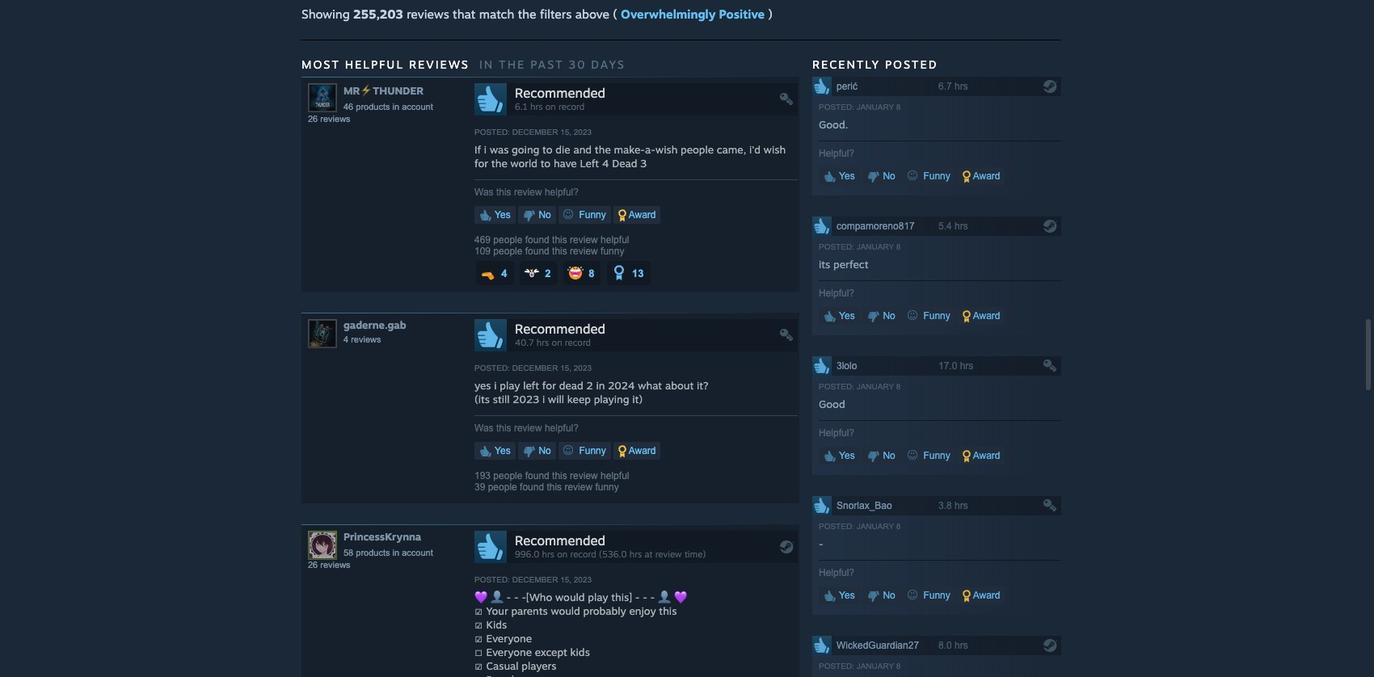 Task type: vqa. For each thing, say whether or not it's contained in the screenshot.
top
no



Task type: locate. For each thing, give the bounding box(es) containing it.
2023 up probably on the bottom of the page
[[574, 576, 592, 585]]

2023 inside "posted: december 15, 2023 💜 👤 - - -[who would play this] - - - 👤 💜 ☑ your parents would probably enjoy this ☑ kids ☑ everyone ☐ everyone except kids ☑ casual players"
[[574, 576, 592, 585]]

above
[[575, 7, 609, 22]]

january
[[857, 103, 894, 112], [857, 243, 894, 252], [857, 383, 894, 391], [857, 522, 894, 531], [857, 662, 894, 671]]

1 was from the top
[[474, 187, 494, 198]]

1 vertical spatial everyone
[[486, 646, 532, 659]]

funny link for good
[[903, 447, 955, 465]]

2 vertical spatial in
[[392, 548, 399, 558]]

funny link for -
[[903, 587, 955, 605]]

0 vertical spatial funny
[[601, 246, 624, 257]]

1 products from the top
[[356, 102, 390, 112]]

princess󠁳⁧⁧ krynna link
[[344, 530, 424, 543]]

0 horizontal spatial 💜
[[474, 591, 487, 604]]

wish right make-
[[655, 143, 678, 156]]

was this review helpful? for recommended 40.7 hrs on record
[[474, 423, 579, 434]]

reviews left that
[[407, 7, 449, 22]]

posted: down wickedguardian27
[[819, 662, 854, 671]]

1 wish from the left
[[655, 143, 678, 156]]

1 vertical spatial i
[[494, 379, 497, 392]]

was down (its at the bottom
[[474, 423, 494, 434]]

no link up "snorlax_bao"
[[862, 447, 900, 465]]

award link for good.
[[958, 168, 1005, 185]]

gaderne.gab link
[[344, 319, 406, 332]]

1 vertical spatial recommended
[[515, 321, 605, 337]]

mr⚡thunder image
[[309, 84, 336, 112]]

1 recommended from the top
[[515, 85, 605, 101]]

1 ☑ from the top
[[474, 605, 483, 618]]

4 helpful? from the top
[[819, 568, 854, 579]]

3 recommended from the top
[[515, 533, 605, 549]]

funny inside '193 people found this review helpful 39 people found this review funny'
[[595, 482, 619, 493]]

january for good.
[[857, 103, 894, 112]]

0 horizontal spatial 👤
[[490, 591, 503, 604]]

in down the krynna
[[392, 548, 399, 558]]

no link for -
[[862, 587, 900, 605]]

no link for good.
[[862, 168, 900, 185]]

in inside mr⚡thunder 46 products in account 26 reviews
[[392, 102, 399, 112]]

helpful? down posted: january 8 -
[[819, 568, 854, 579]]

compamoreno817
[[837, 221, 915, 232]]

2
[[545, 267, 551, 280], [586, 379, 593, 392]]

☑ up ☐
[[474, 632, 483, 645]]

award for good
[[971, 450, 1000, 462]]

2024
[[608, 379, 635, 392]]

helpful
[[345, 58, 404, 71]]

2 💜 from the left
[[674, 591, 687, 604]]

1 vertical spatial 26 reviews link
[[308, 560, 350, 570]]

posted: december 15, 2023 💜 👤 - - -[who would play this] - - - 👤 💜 ☑ your parents would probably enjoy this ☑ kids ☑ everyone ☐ everyone except kids ☑ casual players
[[474, 576, 687, 673]]

2 account from the top
[[402, 548, 433, 558]]

people right 39
[[488, 482, 517, 493]]

funny link for its perfect
[[903, 307, 955, 325]]

on inside recommended 996.0 hrs on record            (536.0 hrs at review time)
[[557, 549, 568, 560]]

2 everyone from the top
[[486, 646, 532, 659]]

krynna
[[385, 530, 421, 543]]

1 helpful? from the top
[[545, 187, 579, 198]]

2 horizontal spatial 4
[[602, 157, 609, 170]]

showing 255,203 reviews that match the filters above ( overwhelmingly positive )
[[301, 7, 773, 22]]

record down 30
[[559, 101, 585, 113]]

helpful? for -
[[819, 568, 854, 579]]

funny up 3.8 at right
[[921, 450, 950, 462]]

1 vertical spatial 26
[[308, 560, 318, 570]]

mr⚡thunder link
[[344, 84, 424, 97]]

that
[[453, 7, 476, 22]]

on right the 6.1
[[545, 101, 556, 113]]

january inside posted: january 8 its perfect
[[857, 243, 894, 252]]

posted: january 8 good.
[[819, 103, 901, 131]]

1 vertical spatial december
[[512, 364, 558, 373]]

1 horizontal spatial for
[[542, 379, 556, 392]]

award link up 8.0 hrs
[[958, 587, 1005, 605]]

funny link up 5.4
[[903, 168, 955, 185]]

2 down 469 people found this review helpful 109 people found this review funny
[[545, 267, 551, 280]]

1 vertical spatial on
[[552, 337, 562, 349]]

40.7
[[515, 337, 534, 349]]

yes link up 3lolo
[[819, 307, 860, 325]]

products
[[356, 102, 390, 112], [356, 548, 390, 558]]

1 vertical spatial in
[[596, 379, 605, 392]]

recommended for recommended 996.0 hrs on record            (536.0 hrs at review time)
[[515, 533, 605, 549]]

princess󠁳⁧⁧ krynna 58 products in account 26 reviews
[[308, 530, 433, 570]]

recommended down past
[[515, 85, 605, 101]]

1 december from the top
[[512, 128, 558, 137]]

0 horizontal spatial 2
[[545, 267, 551, 280]]

i
[[484, 143, 487, 156], [494, 379, 497, 392], [542, 393, 545, 406]]

reviews
[[409, 58, 470, 71]]

was for recommended 40.7 hrs on record
[[474, 423, 494, 434]]

no for good.
[[880, 171, 895, 182]]

yes link up the 193
[[474, 442, 515, 460]]

46 products in account link
[[344, 102, 433, 112]]

record left '(536.0'
[[570, 549, 596, 560]]

yes for good
[[837, 450, 855, 462]]

funny link
[[903, 168, 955, 185], [559, 206, 611, 224], [903, 307, 955, 325], [559, 442, 611, 460], [903, 447, 955, 465], [903, 587, 955, 605]]

no for its
[[880, 311, 895, 322]]

no up wickedguardian27
[[880, 590, 895, 602]]

it?
[[697, 379, 709, 392]]

1 horizontal spatial 2
[[586, 379, 593, 392]]

1 vertical spatial 4
[[501, 267, 507, 280]]

3 december from the top
[[512, 576, 558, 585]]

yes down the world
[[492, 210, 511, 221]]

193 people found this review helpful 39 people found this review funny
[[474, 471, 629, 493]]

2 helpful? from the top
[[545, 423, 579, 434]]

was
[[474, 187, 494, 198], [474, 423, 494, 434]]

yes up wickedguardian27
[[837, 590, 855, 602]]

this]
[[611, 591, 632, 604]]

review
[[514, 187, 542, 198], [570, 235, 598, 246], [570, 246, 598, 257], [514, 423, 542, 434], [570, 471, 598, 482], [565, 482, 593, 493], [655, 549, 682, 560]]

helpful for recommended 6.1 hrs on record
[[601, 235, 629, 246]]

if
[[474, 143, 481, 156]]

was this review helpful?
[[474, 187, 579, 198], [474, 423, 579, 434]]

posted: for posted: january 8 -
[[819, 522, 854, 531]]

i left will in the bottom of the page
[[542, 393, 545, 406]]

2 helpful? from the top
[[819, 288, 854, 299]]

yes
[[837, 171, 855, 182], [492, 210, 511, 221], [837, 311, 855, 322], [492, 446, 511, 457], [837, 450, 855, 462], [837, 590, 855, 602]]

58
[[344, 548, 353, 558]]

december inside the posted: december 15, 2023 yes i play left for dead 2 in 2024 what about it? (its still 2023 i will keep playing it)
[[512, 364, 558, 373]]

0 vertical spatial for
[[474, 157, 488, 170]]

4 down 469 people found this review helpful 109 people found this review funny
[[501, 267, 507, 280]]

1 horizontal spatial i
[[494, 379, 497, 392]]

record up dead
[[565, 337, 591, 349]]

0 vertical spatial 26
[[308, 114, 318, 124]]

play
[[500, 379, 520, 392], [588, 591, 608, 604]]

0 vertical spatial 15,
[[560, 128, 571, 137]]

still
[[493, 393, 510, 406]]

1 everyone from the top
[[486, 632, 532, 645]]

0 horizontal spatial play
[[500, 379, 520, 392]]

record for recommended 6.1 hrs on record
[[559, 101, 585, 113]]

26 down the princess󠁳⁧⁧ krynna image in the bottom left of the page
[[308, 560, 318, 570]]

1 account from the top
[[402, 102, 433, 112]]

26 reviews link
[[308, 114, 350, 124], [308, 560, 350, 570]]

found
[[525, 235, 549, 246], [525, 246, 549, 257], [525, 471, 549, 482], [520, 482, 544, 493]]

posted: inside "posted: december 15, 2023 💜 👤 - - -[who would play this] - - - 👤 💜 ☑ your parents would probably enjoy this ☑ kids ☑ everyone ☐ everyone except kids ☑ casual players"
[[474, 576, 510, 585]]

record inside recommended 40.7 hrs on record
[[565, 337, 591, 349]]

posted: inside posted: january 8 good.
[[819, 103, 854, 112]]

2 december from the top
[[512, 364, 558, 373]]

yes down good.
[[837, 171, 855, 182]]

award link
[[958, 168, 1005, 185], [614, 206, 661, 224], [958, 307, 1005, 325], [614, 442, 661, 460], [958, 447, 1005, 465], [958, 587, 1005, 605]]

💜
[[474, 591, 487, 604], [674, 591, 687, 604]]

39
[[474, 482, 485, 493]]

world
[[510, 157, 538, 170]]

2 vertical spatial 4
[[344, 335, 348, 345]]

0 vertical spatial recommended
[[515, 85, 605, 101]]

1 vertical spatial funny
[[595, 482, 619, 493]]

january inside posted: january 8 good
[[857, 383, 894, 391]]

0 vertical spatial was
[[474, 187, 494, 198]]

funny
[[921, 171, 950, 182], [576, 210, 606, 221], [921, 311, 950, 322], [576, 446, 606, 457], [921, 450, 950, 462], [921, 590, 950, 602]]

15, inside posted: december 15, 2023 if i was going to die and the make-a-wish people came, i'd wish for the world to have left 4 dead 3
[[560, 128, 571, 137]]

i for recommended 40.7 hrs on record
[[494, 379, 497, 392]]

yes link for good
[[819, 447, 860, 465]]

0 vertical spatial 4
[[602, 157, 609, 170]]

helpful? for good.
[[819, 148, 854, 159]]

2 vertical spatial i
[[542, 393, 545, 406]]

award for good.
[[971, 171, 1000, 182]]

reviews inside gaderne.gab 4 reviews
[[351, 335, 381, 345]]

funny link up 3.8 at right
[[903, 447, 955, 465]]

everyone up casual
[[486, 646, 532, 659]]

on right 996.0
[[557, 549, 568, 560]]

3 helpful? from the top
[[819, 428, 854, 439]]

8 inside posted: january 8 good.
[[896, 103, 901, 112]]

posted: inside posted: january 8 -
[[819, 522, 854, 531]]

yes link down good
[[819, 447, 860, 465]]

2 26 reviews link from the top
[[308, 560, 350, 570]]

recommended inside recommended 996.0 hrs on record            (536.0 hrs at review time)
[[515, 533, 605, 549]]

5 january from the top
[[857, 662, 894, 671]]

1 helpful? from the top
[[819, 148, 854, 159]]

2023 for dead
[[574, 364, 592, 373]]

posted: inside the posted: december 15, 2023 yes i play left for dead 2 in 2024 what about it? (its still 2023 i will keep playing it)
[[474, 364, 510, 373]]

i for recommended 6.1 hrs on record
[[484, 143, 487, 156]]

wish
[[655, 143, 678, 156], [764, 143, 786, 156]]

-
[[819, 538, 823, 551], [506, 591, 511, 604], [514, 591, 519, 604], [522, 591, 526, 604], [635, 591, 640, 604], [643, 591, 647, 604], [650, 591, 655, 604]]

4 right left
[[602, 157, 609, 170]]

8 inside posted: january 8 its perfect
[[896, 243, 901, 252]]

👤 right this]
[[658, 591, 671, 604]]

1 was this review helpful? from the top
[[474, 187, 579, 198]]

1 horizontal spatial 👤
[[658, 591, 671, 604]]

december up the left
[[512, 364, 558, 373]]

days
[[591, 58, 625, 71]]

1 vertical spatial account
[[402, 548, 433, 558]]

for inside the posted: december 15, 2023 yes i play left for dead 2 in 2024 what about it? (its still 2023 i will keep playing it)
[[542, 379, 556, 392]]

1 helpful from the top
[[601, 235, 629, 246]]

record inside recommended 6.1 hrs on record
[[559, 101, 585, 113]]

2023 down the left
[[513, 393, 539, 406]]

play up probably on the bottom of the page
[[588, 591, 608, 604]]

4 january from the top
[[857, 522, 894, 531]]

30
[[569, 58, 586, 71]]

2023 up and
[[574, 128, 592, 137]]

helpful? down will in the bottom of the page
[[545, 423, 579, 434]]

2 vertical spatial recommended
[[515, 533, 605, 549]]

january down "snorlax_bao"
[[857, 522, 894, 531]]

january inside posted: january 8 good.
[[857, 103, 894, 112]]

1 15, from the top
[[560, 128, 571, 137]]

posted: january 8 its perfect
[[819, 243, 901, 271]]

january down perić
[[857, 103, 894, 112]]

0 horizontal spatial for
[[474, 157, 488, 170]]

funny up 469 people found this review helpful 109 people found this review funny
[[576, 210, 606, 221]]

mr⚡thunder 46 products in account 26 reviews
[[308, 84, 433, 124]]

posted: up its in the right of the page
[[819, 243, 854, 252]]

the right in
[[499, 58, 526, 71]]

0 horizontal spatial wish
[[655, 143, 678, 156]]

award link down the 3
[[614, 206, 661, 224]]

posted: up your
[[474, 576, 510, 585]]

1 vertical spatial helpful?
[[545, 423, 579, 434]]

december inside posted: december 15, 2023 if i was going to die and the make-a-wish people came, i'd wish for the world to have left 4 dead 3
[[512, 128, 558, 137]]

posted: inside posted: december 15, 2023 if i was going to die and the make-a-wish people came, i'd wish for the world to have left 4 dead 3
[[474, 128, 510, 137]]

2 was this review helpful? from the top
[[474, 423, 579, 434]]

0 vertical spatial products
[[356, 102, 390, 112]]

on inside recommended 6.1 hrs on record
[[545, 101, 556, 113]]

0 horizontal spatial 4
[[344, 335, 348, 345]]

hrs
[[955, 81, 968, 92], [530, 101, 543, 113], [955, 221, 968, 232], [537, 337, 549, 349], [960, 361, 973, 372], [955, 501, 968, 512], [542, 549, 554, 560], [629, 549, 642, 560], [955, 640, 968, 652]]

helpful? down good
[[819, 428, 854, 439]]

yes up 3lolo
[[837, 311, 855, 322]]

award link up '3.8 hrs'
[[958, 447, 1005, 465]]

it)
[[632, 393, 643, 406]]

1 vertical spatial record
[[565, 337, 591, 349]]

january down "compamoreno817"
[[857, 243, 894, 252]]

8 inside posted: january 8 -
[[896, 522, 901, 531]]

2 vertical spatial december
[[512, 576, 558, 585]]

was this review helpful? down the world
[[474, 187, 579, 198]]

to left die
[[542, 143, 552, 156]]

this down have
[[552, 235, 567, 246]]

products inside princess󠁳⁧⁧ krynna 58 products in account 26 reviews
[[356, 548, 390, 558]]

2 vertical spatial 15,
[[560, 576, 571, 585]]

1 vertical spatial 2
[[586, 379, 593, 392]]

award link up 17.0 hrs
[[958, 307, 1005, 325]]

no for good
[[880, 450, 895, 462]]

to left have
[[541, 157, 551, 170]]

funny inside 469 people found this review helpful 109 people found this review funny
[[601, 246, 624, 257]]

8 inside posted: january 8 good
[[896, 383, 901, 391]]

people right 109
[[493, 246, 522, 257]]

469
[[474, 235, 491, 246]]

2 recommended from the top
[[515, 321, 605, 337]]

the up left
[[595, 143, 611, 156]]

posted:
[[819, 103, 854, 112], [474, 128, 510, 137], [819, 243, 854, 252], [474, 364, 510, 373], [819, 383, 854, 391], [819, 522, 854, 531], [474, 576, 510, 585], [819, 662, 854, 671]]

15, for recommended 6.1 hrs on record
[[560, 128, 571, 137]]

0 vertical spatial i
[[484, 143, 487, 156]]

5.4 hrs
[[938, 221, 968, 232]]

2 horizontal spatial i
[[542, 393, 545, 406]]

funny up 8.0
[[921, 590, 950, 602]]

15,
[[560, 128, 571, 137], [560, 364, 571, 373], [560, 576, 571, 585]]

1 vertical spatial would
[[551, 605, 580, 618]]

recommended down '193 people found this review helpful 39 people found this review funny'
[[515, 533, 605, 549]]

2 vertical spatial on
[[557, 549, 568, 560]]

posted: january 8 -
[[819, 522, 901, 551]]

6.1
[[515, 101, 528, 113]]

funny for good.
[[921, 171, 950, 182]]

i right yes
[[494, 379, 497, 392]]

2 15, from the top
[[560, 364, 571, 373]]

for up will in the bottom of the page
[[542, 379, 556, 392]]

☑ left kids
[[474, 619, 483, 632]]

996.0
[[515, 549, 539, 560]]

posted: for posted: january 8
[[819, 662, 854, 671]]

january down 3lolo
[[857, 383, 894, 391]]

1 vertical spatial play
[[588, 591, 608, 604]]

5.4
[[938, 221, 952, 232]]

2023
[[574, 128, 592, 137], [574, 364, 592, 373], [513, 393, 539, 406], [574, 576, 592, 585]]

0 vertical spatial in
[[392, 102, 399, 112]]

1 january from the top
[[857, 103, 894, 112]]

gaderne.gab image
[[309, 320, 336, 348]]

yes link down good.
[[819, 168, 860, 185]]

yes link for good.
[[819, 168, 860, 185]]

2 wish from the left
[[764, 143, 786, 156]]

2 inside the posted: december 15, 2023 yes i play left for dead 2 in 2024 what about it? (its still 2023 i will keep playing it)
[[586, 379, 593, 392]]

2 26 from the top
[[308, 560, 318, 570]]

on for recommended 40.7 hrs on record
[[552, 337, 562, 349]]

1 👤 from the left
[[490, 591, 503, 604]]

helpful inside 469 people found this review helpful 109 people found this review funny
[[601, 235, 629, 246]]

january inside posted: january 8 -
[[857, 522, 894, 531]]

2023 for die
[[574, 128, 592, 137]]

1 vertical spatial for
[[542, 379, 556, 392]]

0 vertical spatial account
[[402, 102, 433, 112]]

0 horizontal spatial i
[[484, 143, 487, 156]]

helpful for recommended 40.7 hrs on record
[[601, 471, 629, 482]]

posted: for posted: january 8 good
[[819, 383, 854, 391]]

0 vertical spatial on
[[545, 101, 556, 113]]

reviews down 46
[[320, 114, 350, 124]]

0 vertical spatial december
[[512, 128, 558, 137]]

most
[[301, 58, 340, 71]]

at
[[645, 549, 653, 560]]

hrs right 996.0
[[542, 549, 554, 560]]

2 up keep
[[586, 379, 593, 392]]

3 january from the top
[[857, 383, 894, 391]]

0 vertical spatial 26 reviews link
[[308, 114, 350, 124]]

people left came,
[[681, 143, 714, 156]]

posted: up yes
[[474, 364, 510, 373]]

hrs right 40.7
[[537, 337, 549, 349]]

2 products from the top
[[356, 548, 390, 558]]

1 horizontal spatial play
[[588, 591, 608, 604]]

i'd
[[749, 143, 761, 156]]

posted: inside posted: january 8 good
[[819, 383, 854, 391]]

26 reviews link down mr⚡thunder icon
[[308, 114, 350, 124]]

4 inside gaderne.gab 4 reviews
[[344, 335, 348, 345]]

2 january from the top
[[857, 243, 894, 252]]

helpful inside '193 people found this review helpful 39 people found this review funny'
[[601, 471, 629, 482]]

1 vertical spatial products
[[356, 548, 390, 558]]

2 vertical spatial record
[[570, 549, 596, 560]]

this
[[496, 187, 511, 198], [552, 235, 567, 246], [552, 246, 567, 257], [496, 423, 511, 434], [552, 471, 567, 482], [547, 482, 562, 493], [659, 605, 677, 618]]

helpful? for recommended 40.7 hrs on record
[[545, 423, 579, 434]]

play inside "posted: december 15, 2023 💜 👤 - - -[who would play this] - - - 👤 💜 ☑ your parents would probably enjoy this ☑ kids ☑ everyone ☐ everyone except kids ☑ casual players"
[[588, 591, 608, 604]]

products down mr⚡thunder
[[356, 102, 390, 112]]

reviews down 58
[[320, 560, 350, 570]]

1 vertical spatial helpful
[[601, 471, 629, 482]]

0 vertical spatial was this review helpful?
[[474, 187, 579, 198]]

0 vertical spatial helpful?
[[545, 187, 579, 198]]

on inside recommended 40.7 hrs on record
[[552, 337, 562, 349]]

1 vertical spatial was this review helpful?
[[474, 423, 579, 434]]

2 was from the top
[[474, 423, 494, 434]]

2 helpful from the top
[[601, 471, 629, 482]]

👤 up your
[[490, 591, 503, 604]]

in inside princess󠁳⁧⁧ krynna 58 products in account 26 reviews
[[392, 548, 399, 558]]

everyone down kids
[[486, 632, 532, 645]]

i inside posted: december 15, 2023 if i was going to die and the make-a-wish people came, i'd wish for the world to have left 4 dead 3
[[484, 143, 487, 156]]

1 vertical spatial was
[[474, 423, 494, 434]]

1 horizontal spatial 💜
[[674, 591, 687, 604]]

3 15, from the top
[[560, 576, 571, 585]]

1 26 reviews link from the top
[[308, 114, 350, 124]]

a-
[[645, 143, 655, 156]]

in down mr⚡thunder link
[[392, 102, 399, 112]]

☐
[[474, 646, 483, 659]]

posted: inside posted: january 8 its perfect
[[819, 243, 854, 252]]

2023 up dead
[[574, 364, 592, 373]]

26 reviews link down the princess󠁳⁧⁧ krynna image in the bottom left of the page
[[308, 560, 350, 570]]

1 26 from the top
[[308, 114, 318, 124]]

26 reviews link for recommended 6.1 hrs on record
[[308, 114, 350, 124]]

1 horizontal spatial 4
[[501, 267, 507, 280]]

posted: up was
[[474, 128, 510, 137]]

helpful? down have
[[545, 187, 579, 198]]

was this review helpful? for recommended 6.1 hrs on record
[[474, 187, 579, 198]]

for
[[474, 157, 488, 170], [542, 379, 556, 392]]

record inside recommended 996.0 hrs on record            (536.0 hrs at review time)
[[570, 549, 596, 560]]

1 vertical spatial 15,
[[560, 364, 571, 373]]

no down posted: january 8 its perfect
[[880, 311, 895, 322]]

helpful
[[601, 235, 629, 246], [601, 471, 629, 482]]

people
[[681, 143, 714, 156], [493, 235, 522, 246], [493, 246, 522, 257], [493, 471, 522, 482], [488, 482, 517, 493]]

play inside the posted: december 15, 2023 yes i play left for dead 2 in 2024 what about it? (its still 2023 i will keep playing it)
[[500, 379, 520, 392]]

perfect
[[833, 258, 869, 271]]

15, inside the posted: december 15, 2023 yes i play left for dead 2 in 2024 what about it? (its still 2023 i will keep playing it)
[[560, 364, 571, 373]]

)
[[768, 7, 773, 22]]

1 horizontal spatial wish
[[764, 143, 786, 156]]

would down '[who'
[[551, 605, 580, 618]]

2023 inside posted: december 15, 2023 if i was going to die and the make-a-wish people came, i'd wish for the world to have left 4 dead 3
[[574, 128, 592, 137]]

0 vertical spatial everyone
[[486, 632, 532, 645]]

☑ left your
[[474, 605, 483, 618]]

except
[[535, 646, 567, 659]]

december up 'going'
[[512, 128, 558, 137]]

0 vertical spatial record
[[559, 101, 585, 113]]

play up still
[[500, 379, 520, 392]]

funny link for good.
[[903, 168, 955, 185]]

hrs right the 6.1
[[530, 101, 543, 113]]

yes up "snorlax_bao"
[[837, 450, 855, 462]]

0 vertical spatial play
[[500, 379, 520, 392]]

this right the 193
[[547, 482, 562, 493]]

0 vertical spatial helpful
[[601, 235, 629, 246]]



Task type: describe. For each thing, give the bounding box(es) containing it.
good
[[819, 398, 845, 411]]

469 people found this review helpful 109 people found this review funny
[[474, 235, 629, 257]]

on for recommended 6.1 hrs on record
[[545, 101, 556, 113]]

posted
[[885, 58, 938, 71]]

award for -
[[971, 590, 1000, 602]]

funny up '193 people found this review helpful 39 people found this review funny'
[[576, 446, 606, 457]]

january for good
[[857, 383, 894, 391]]

people inside posted: december 15, 2023 if i was going to die and the make-a-wish people came, i'd wish for the world to have left 4 dead 3
[[681, 143, 714, 156]]

overwhelmingly
[[621, 7, 716, 22]]

(its
[[474, 393, 490, 406]]

yes down still
[[492, 446, 511, 457]]

15, inside "posted: december 15, 2023 💜 👤 - - -[who would play this] - - - 👤 💜 ☑ your parents would probably enjoy this ☑ kids ☑ everyone ☐ everyone except kids ☑ casual players"
[[560, 576, 571, 585]]

hrs inside recommended 6.1 hrs on record
[[530, 101, 543, 113]]

3lolo
[[837, 361, 857, 372]]

dead
[[559, 379, 583, 392]]

2023 for [who
[[574, 576, 592, 585]]

no link up 469 people found this review helpful 109 people found this review funny
[[518, 206, 556, 224]]

was for recommended 6.1 hrs on record
[[474, 187, 494, 198]]

good.
[[819, 118, 848, 131]]

0 vertical spatial would
[[555, 591, 585, 604]]

princess󠁳⁧⁧ krynna image
[[309, 532, 336, 560]]

no link for its perfect
[[862, 307, 900, 325]]

yes link up the 469
[[474, 206, 515, 224]]

left
[[580, 157, 599, 170]]

no up '193 people found this review helpful 39 people found this review funny'
[[536, 446, 551, 457]]

posted: january 8 good
[[819, 383, 901, 411]]

recommended for recommended 40.7 hrs on record
[[515, 321, 605, 337]]

going
[[512, 143, 539, 156]]

award link for its perfect
[[958, 307, 1005, 325]]

people right the 193
[[493, 471, 522, 482]]

posted: for posted: january 8 good.
[[819, 103, 854, 112]]

(536.0
[[599, 549, 627, 560]]

8.0
[[938, 640, 952, 652]]

funny for recommended 40.7 hrs on record
[[595, 482, 619, 493]]

its
[[819, 258, 830, 271]]

account inside mr⚡thunder 46 products in account 26 reviews
[[402, 102, 433, 112]]

hrs right 6.7
[[955, 81, 968, 92]]

helpful? for its
[[819, 288, 854, 299]]

no up 469 people found this review helpful 109 people found this review funny
[[536, 210, 551, 221]]

products inside mr⚡thunder 46 products in account 26 reviews
[[356, 102, 390, 112]]

no link for good
[[862, 447, 900, 465]]

posted: for posted: december 15, 2023 if i was going to die and the make-a-wish people came, i'd wish for the world to have left 4 dead 3
[[474, 128, 510, 137]]

4 ☑ from the top
[[474, 660, 483, 673]]

2 👤 from the left
[[658, 591, 671, 604]]

no link up '193 people found this review helpful 39 people found this review funny'
[[518, 442, 556, 460]]

26 inside princess󠁳⁧⁧ krynna 58 products in account 26 reviews
[[308, 560, 318, 570]]

yes for its
[[837, 311, 855, 322]]

came,
[[717, 143, 746, 156]]

4 inside posted: december 15, 2023 if i was going to die and the make-a-wish people came, i'd wish for the world to have left 4 dead 3
[[602, 157, 609, 170]]

hrs right 17.0 at the bottom right of the page
[[960, 361, 973, 372]]

for inside posted: december 15, 2023 if i was going to die and the make-a-wish people came, i'd wish for the world to have left 4 dead 3
[[474, 157, 488, 170]]

december for recommended 40.7 hrs on record
[[512, 364, 558, 373]]

recently
[[812, 58, 880, 71]]

8.0 hrs
[[938, 640, 968, 652]]

posted: for posted: december 15, 2023 yes i play left for dead 2 in 2024 what about it? (its still 2023 i will keep playing it)
[[474, 364, 510, 373]]

recommended 996.0 hrs on record            (536.0 hrs at review time)
[[515, 533, 706, 560]]

this down will in the bottom of the page
[[552, 471, 567, 482]]

255,203
[[353, 7, 403, 22]]

record for recommended 40.7 hrs on record
[[565, 337, 591, 349]]

(
[[613, 7, 617, 22]]

58 products in account link
[[344, 548, 433, 558]]

recommended 40.7 hrs on record
[[515, 321, 605, 349]]

17.0
[[938, 361, 957, 372]]

award link for good
[[958, 447, 1005, 465]]

hrs inside recommended 40.7 hrs on record
[[537, 337, 549, 349]]

this down the world
[[496, 187, 511, 198]]

january for its perfect
[[857, 243, 894, 252]]

hrs right 3.8 at right
[[955, 501, 968, 512]]

kids
[[570, 646, 590, 659]]

most helpful reviews in the past 30 days
[[301, 58, 625, 71]]

snorlax_bao
[[837, 501, 892, 512]]

players
[[522, 660, 556, 673]]

reviews inside mr⚡thunder 46 products in account 26 reviews
[[320, 114, 350, 124]]

6.7
[[938, 81, 952, 92]]

princess󠁳⁧⁧
[[344, 530, 424, 543]]

time)
[[685, 549, 706, 560]]

8 for -
[[896, 522, 901, 531]]

have
[[554, 157, 577, 170]]

109
[[474, 246, 491, 257]]

yes link for its perfect
[[819, 307, 860, 325]]

8 for its perfect
[[896, 243, 901, 252]]

8 for good
[[896, 383, 901, 391]]

this down still
[[496, 423, 511, 434]]

your
[[486, 605, 508, 618]]

was
[[490, 143, 509, 156]]

26 inside mr⚡thunder 46 products in account 26 reviews
[[308, 114, 318, 124]]

posted: for posted: january 8 its perfect
[[819, 243, 854, 252]]

helpful? for recommended 6.1 hrs on record
[[545, 187, 579, 198]]

left
[[523, 379, 539, 392]]

1 💜 from the left
[[474, 591, 487, 604]]

15, for recommended 40.7 hrs on record
[[560, 364, 571, 373]]

the down was
[[491, 157, 507, 170]]

funny for its
[[921, 311, 950, 322]]

december inside "posted: december 15, 2023 💜 👤 - - -[who would play this] - - - 👤 💜 ☑ your parents would probably enjoy this ☑ kids ☑ everyone ☐ everyone except kids ☑ casual players"
[[512, 576, 558, 585]]

4 reviews link
[[344, 335, 381, 345]]

dead
[[612, 157, 637, 170]]

3
[[640, 157, 647, 170]]

0 vertical spatial to
[[542, 143, 552, 156]]

in
[[479, 58, 494, 71]]

funny for -
[[921, 590, 950, 602]]

positive
[[719, 7, 765, 22]]

showing
[[301, 7, 350, 22]]

posted: december 15, 2023 yes i play left for dead 2 in 2024 what about it? (its still 2023 i will keep playing it)
[[474, 364, 709, 406]]

funny for recommended 6.1 hrs on record
[[601, 246, 624, 257]]

match
[[479, 7, 514, 22]]

enjoy
[[629, 605, 656, 618]]

no for -
[[880, 590, 895, 602]]

193
[[474, 471, 491, 482]]

recommended for recommended 6.1 hrs on record
[[515, 85, 605, 101]]

perić
[[837, 81, 858, 92]]

3.8
[[938, 501, 952, 512]]

award for its perfect
[[971, 311, 1000, 322]]

award link for -
[[958, 587, 1005, 605]]

make-
[[614, 143, 645, 156]]

- inside posted: january 8 -
[[819, 538, 823, 551]]

0 vertical spatial 2
[[545, 267, 551, 280]]

about
[[665, 379, 694, 392]]

3 ☑ from the top
[[474, 632, 483, 645]]

record for recommended 996.0 hrs on record            (536.0 hrs at review time)
[[570, 549, 596, 560]]

hrs left the at in the bottom left of the page
[[629, 549, 642, 560]]

hrs right 8.0
[[955, 640, 968, 652]]

yes for -
[[837, 590, 855, 602]]

helpful? for good
[[819, 428, 854, 439]]

13
[[632, 267, 644, 280]]

in inside the posted: december 15, 2023 yes i play left for dead 2 in 2024 what about it? (its still 2023 i will keep playing it)
[[596, 379, 605, 392]]

filters
[[540, 7, 572, 22]]

recommended 6.1 hrs on record
[[515, 85, 605, 113]]

the left filters
[[518, 7, 536, 22]]

funny link up '193 people found this review helpful 39 people found this review funny'
[[559, 442, 611, 460]]

26 reviews link for recommended 996.0 hrs on record            (536.0 hrs at review time)
[[308, 560, 350, 570]]

parents
[[511, 605, 548, 618]]

december for recommended 6.1 hrs on record
[[512, 128, 558, 137]]

wickedguardian27
[[837, 640, 919, 652]]

on for recommended 996.0 hrs on record            (536.0 hrs at review time)
[[557, 549, 568, 560]]

1 vertical spatial to
[[541, 157, 551, 170]]

funny for good
[[921, 450, 950, 462]]

this inside "posted: december 15, 2023 💜 👤 - - -[who would play this] - - - 👤 💜 ☑ your parents would probably enjoy this ☑ kids ☑ everyone ☐ everyone except kids ☑ casual players"
[[659, 605, 677, 618]]

17.0 hrs
[[938, 361, 973, 372]]

2 ☑ from the top
[[474, 619, 483, 632]]

review inside recommended 996.0 hrs on record            (536.0 hrs at review time)
[[655, 549, 682, 560]]

account inside princess󠁳⁧⁧ krynna 58 products in account 26 reviews
[[402, 548, 433, 558]]

award link down it)
[[614, 442, 661, 460]]

46
[[344, 102, 353, 112]]

yes link for -
[[819, 587, 860, 605]]

8 for good.
[[896, 103, 901, 112]]

funny link up 469 people found this review helpful 109 people found this review funny
[[559, 206, 611, 224]]

hrs right 5.4
[[955, 221, 968, 232]]

[who
[[526, 591, 552, 604]]

posted: december 15, 2023 if i was going to die and the make-a-wish people came, i'd wish for the world to have left 4 dead 3
[[474, 128, 786, 170]]

what
[[638, 379, 662, 392]]

january for -
[[857, 522, 894, 531]]

kids
[[486, 619, 507, 632]]

playing
[[594, 393, 629, 406]]

posted: for posted: december 15, 2023 💜 👤 - - -[who would play this] - - - 👤 💜 ☑ your parents would probably enjoy this ☑ kids ☑ everyone ☐ everyone except kids ☑ casual players
[[474, 576, 510, 585]]

people right the 469
[[493, 235, 522, 246]]

yes for good.
[[837, 171, 855, 182]]

posted: january 8
[[819, 662, 901, 671]]

gaderne.gab
[[344, 319, 406, 332]]

die
[[555, 143, 570, 156]]

6.7 hrs
[[938, 81, 968, 92]]

probably
[[583, 605, 626, 618]]

this right 109
[[552, 246, 567, 257]]

3.8 hrs
[[938, 501, 968, 512]]

reviews inside princess󠁳⁧⁧ krynna 58 products in account 26 reviews
[[320, 560, 350, 570]]



